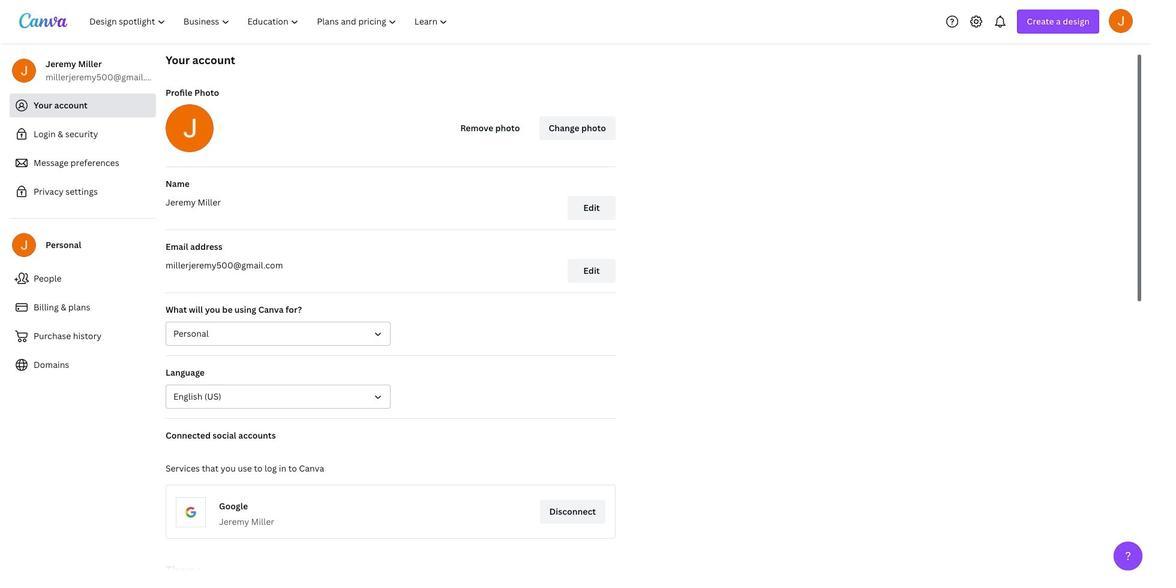Task type: vqa. For each thing, say whether or not it's contained in the screenshot.
Top level navigation element
yes



Task type: describe. For each thing, give the bounding box(es) containing it.
Language: English (US) button
[[166, 385, 391, 409]]

jeremy miller image
[[1109, 9, 1133, 33]]

top level navigation element
[[82, 10, 458, 34]]



Task type: locate. For each thing, give the bounding box(es) containing it.
None button
[[166, 322, 391, 346]]



